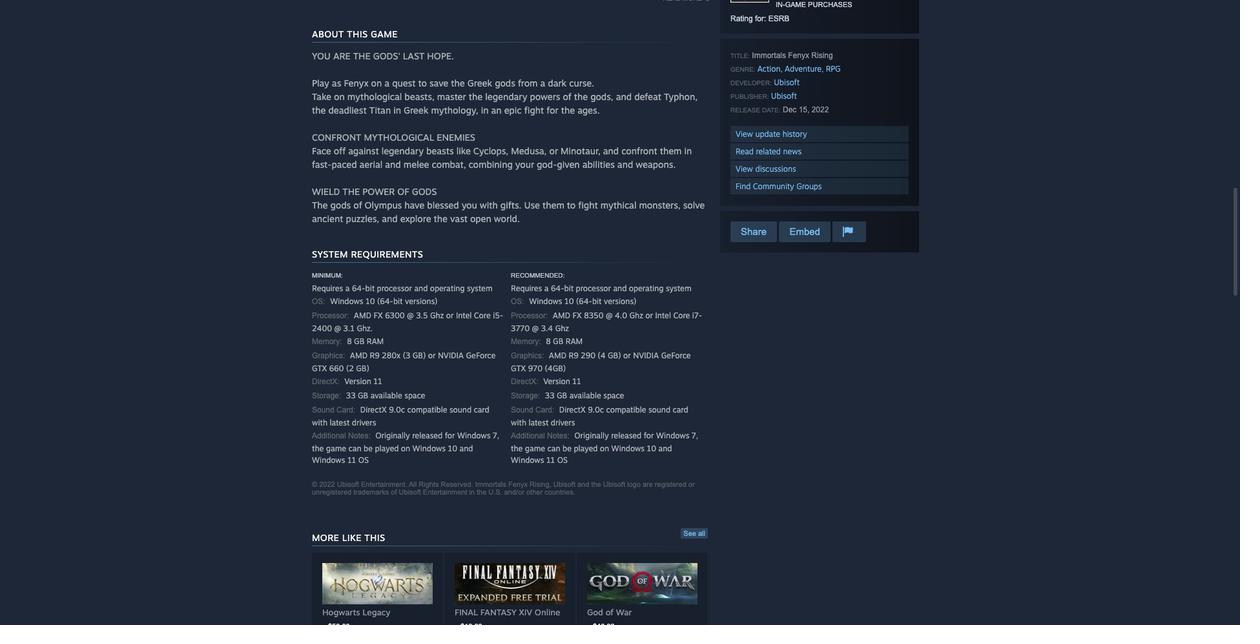 Task type: locate. For each thing, give the bounding box(es) containing it.
1 system from the left
[[467, 284, 493, 293]]

immortals up action
[[752, 51, 786, 60]]

1 sound from the left
[[450, 405, 472, 415]]

1 storage: from the left
[[312, 392, 341, 401]]

or inside amd r9 290 (4 gb) or nvidia geforce gtx 970 (4gb)
[[624, 351, 631, 361]]

2 64- from the left
[[551, 284, 564, 293]]

0 horizontal spatial them
[[543, 200, 565, 211]]

or inside © 2022 ubisoft entertainment. all rights reserved. immortals fenyx rising, ubisoft and the ubisoft logo are registered or unregistered trademarks of ubisoft entertainment in the u.s. and/or other countries.
[[689, 481, 695, 489]]

or inside confront mythological enemies face off against legendary beasts like cyclops, medusa, or minotaur, and confront them in fast-paced aerial and melee combat, combining your god-given abilities and weapons.
[[550, 145, 558, 156]]

in inside © 2022 ubisoft entertainment. all rights reserved. immortals fenyx rising, ubisoft and the ubisoft logo are registered or unregistered trademarks of ubisoft entertainment in the u.s. and/or other countries.
[[469, 489, 475, 496]]

of up puzzles,
[[354, 200, 362, 211]]

r9 inside amd r9 290 (4 gb) or nvidia geforce gtx 970 (4gb)
[[569, 351, 579, 361]]

7, for amd r9 290 (4 gb) or nvidia geforce gtx 970 (4gb)
[[692, 431, 699, 441]]

see all link
[[681, 529, 708, 539]]

2 horizontal spatial fenyx
[[789, 51, 810, 60]]

2 7, from the left
[[692, 431, 699, 441]]

hogwarts legacy
[[322, 607, 391, 618]]

1 graphics: from the left
[[312, 352, 345, 361]]

2 core from the left
[[674, 311, 690, 320]]

windows
[[330, 297, 364, 306], [529, 297, 563, 306], [457, 431, 491, 441], [656, 431, 690, 441], [413, 444, 446, 454], [612, 444, 645, 454], [312, 456, 345, 465], [511, 456, 544, 465]]

33 down (2 at the bottom of page
[[346, 391, 356, 401]]

amd inside amd fx 8350 @ 4.0 ghz or intel core i7- 3770 @ 3.4 ghz
[[553, 311, 571, 320]]

1 horizontal spatial played
[[574, 444, 598, 454]]

0 horizontal spatial 8
[[347, 337, 352, 346]]

2 (64- from the left
[[576, 297, 592, 306]]

ubisoft
[[774, 78, 800, 87], [771, 91, 797, 101], [337, 481, 359, 489], [554, 481, 576, 489], [603, 481, 625, 489], [399, 489, 421, 496]]

1 7, from the left
[[493, 431, 500, 441]]

immortals inside © 2022 ubisoft entertainment. all rights reserved. immortals fenyx rising, ubisoft and the ubisoft logo are registered or unregistered trademarks of ubisoft entertainment in the u.s. and/or other countries.
[[475, 481, 507, 489]]

the right countries.
[[591, 481, 601, 489]]

0 horizontal spatial ,
[[781, 65, 783, 74]]

gb) for (3
[[413, 351, 426, 361]]

1 horizontal spatial legendary
[[485, 91, 528, 102]]

2 os from the left
[[557, 456, 568, 465]]

the up © 2022 ubisoft entertainment. all rights reserved. immortals fenyx rising, ubisoft and the ubisoft logo are registered or unregistered trademarks of ubisoft entertainment in the u.s. and/or other countries.
[[511, 444, 523, 454]]

war
[[616, 607, 632, 618]]

share link
[[731, 222, 777, 242]]

requires down "recommended:"
[[511, 284, 542, 293]]

1 horizontal spatial immortals
[[752, 51, 786, 60]]

0 horizontal spatial available
[[371, 391, 402, 401]]

0 horizontal spatial ghz
[[430, 311, 444, 320]]

fx left 8350
[[573, 311, 582, 320]]

1 horizontal spatial compatible
[[606, 405, 647, 415]]

2 released from the left
[[611, 431, 642, 441]]

1 8 from the left
[[347, 337, 352, 346]]

1 horizontal spatial like
[[457, 145, 471, 156]]

2 system from the left
[[666, 284, 692, 293]]

the up ©
[[312, 444, 324, 454]]

gtx for amd r9 290 (4 gb) or nvidia geforce gtx 970 (4gb)
[[511, 364, 526, 373]]

or inside amd fx 8350 @ 4.0 ghz or intel core i7- 3770 @ 3.4 ghz
[[646, 311, 653, 320]]

0 horizontal spatial graphics:
[[312, 352, 345, 361]]

ghz inside amd fx 6300 @ 3.5 ghz or intel core i5- 2400 @ 3.1 ghz.
[[430, 311, 444, 320]]

them up weapons.
[[660, 145, 682, 156]]

master
[[437, 91, 466, 102]]

and up reserved.
[[460, 444, 473, 454]]

amd for 290
[[549, 351, 567, 361]]

processor
[[377, 284, 412, 293], [576, 284, 611, 293]]

space for (4
[[604, 391, 624, 401]]

0 horizontal spatial operating
[[430, 284, 465, 293]]

and right countries.
[[578, 481, 590, 489]]

game for 970
[[525, 444, 545, 454]]

1 additional notes: from the left
[[312, 432, 371, 441]]

os
[[358, 456, 369, 465], [557, 456, 568, 465]]

0 horizontal spatial legendary
[[382, 145, 424, 156]]

released for (4
[[611, 431, 642, 441]]

sound for amd r9 290 (4 gb) or nvidia geforce gtx 970 (4gb)
[[649, 405, 671, 415]]

ghz right "4.0"
[[630, 311, 643, 320]]

1 horizontal spatial r9
[[569, 351, 579, 361]]

entertainment.
[[361, 481, 407, 489]]

the right wield
[[343, 186, 360, 197]]

gb) inside amd r9 290 (4 gb) or nvidia geforce gtx 970 (4gb)
[[608, 351, 621, 361]]

2 sound card: from the left
[[511, 406, 555, 415]]

aerial
[[360, 159, 383, 170]]

2 originally released for windows 7, the game can be played on windows 10 and windows 11 os from the left
[[511, 431, 699, 465]]

requires for amd fx 6300 @ 3.5 ghz or intel core i5- 2400 @ 3.1 ghz.
[[312, 284, 343, 293]]

1 directx: version 11 storage: 33 gb available space from the left
[[312, 377, 425, 401]]

0 horizontal spatial gods
[[331, 200, 351, 211]]

nvidia right (3
[[438, 351, 464, 361]]

confront
[[312, 132, 361, 143]]

2 directx 9.0c compatible sound card with latest drivers from the left
[[511, 405, 689, 428]]

1 available from the left
[[371, 391, 402, 401]]

0 vertical spatial gods
[[495, 78, 516, 89]]

2 r9 from the left
[[569, 351, 579, 361]]

directx: version 11 storage: 33 gb available space down (4gb)
[[511, 377, 624, 401]]

space
[[405, 391, 425, 401], [604, 391, 624, 401]]

legendary inside confront mythological enemies face off against legendary beasts like cyclops, medusa, or minotaur, and confront them in fast-paced aerial and melee combat, combining your god-given abilities and weapons.
[[382, 145, 424, 156]]

them inside wield the power of gods the gods of olympus have blessed you with gifts. use them to fight mythical monsters, solve ancient puzzles, and explore the vast open world.
[[543, 200, 565, 211]]

1 latest from the left
[[330, 418, 350, 428]]

sound down 660
[[312, 406, 335, 415]]

0 horizontal spatial 64-
[[352, 284, 365, 293]]

0 horizontal spatial fenyx
[[344, 78, 369, 89]]

7, for amd r9 280x (3 gb) or nvidia geforce gtx 660 (2 gb)
[[493, 431, 500, 441]]

available down amd r9 290 (4 gb) or nvidia geforce gtx 970 (4gb) at the bottom
[[570, 391, 601, 401]]

2 os: from the left
[[511, 297, 524, 306]]

1 fx from the left
[[374, 311, 383, 320]]

available
[[371, 391, 402, 401], [570, 391, 601, 401]]

about
[[312, 28, 344, 39]]

0 vertical spatial fenyx
[[789, 51, 810, 60]]

amd
[[354, 311, 372, 320], [553, 311, 571, 320], [350, 351, 368, 361], [549, 351, 567, 361]]

nvidia inside amd r9 290 (4 gb) or nvidia geforce gtx 970 (4gb)
[[633, 351, 659, 361]]

1 directx from the left
[[360, 405, 387, 415]]

game up you are the gods' last hope.
[[371, 28, 398, 39]]

1 9.0c from the left
[[389, 405, 405, 415]]

1 view from the top
[[736, 129, 753, 139]]

0 vertical spatial them
[[660, 145, 682, 156]]

0 horizontal spatial sound
[[450, 405, 472, 415]]

compatible for (3
[[407, 405, 447, 415]]

0 vertical spatial immortals
[[752, 51, 786, 60]]

0 vertical spatial the
[[353, 50, 371, 61]]

ubisoft link
[[774, 78, 800, 87], [771, 91, 797, 101]]

1 horizontal spatial additional
[[511, 432, 545, 441]]

1 additional from the left
[[312, 432, 346, 441]]

olympus
[[365, 200, 402, 211]]

2 view from the top
[[736, 164, 753, 174]]

(64- for 8350
[[576, 297, 592, 306]]

them for in
[[660, 145, 682, 156]]

11 down 290
[[573, 377, 581, 386]]

1 horizontal spatial 64-
[[551, 284, 564, 293]]

2 sound from the left
[[649, 405, 671, 415]]

2 played from the left
[[574, 444, 598, 454]]

(64- up 8350
[[576, 297, 592, 306]]

graphics: up 660
[[312, 352, 345, 361]]

8 for 3.4
[[546, 337, 551, 346]]

to inside play as fenyx on a quest to save the greek gods from a dark curse. take on mythological beasts, master the legendary powers of the gods, and defeat typhon, the deadliest titan in greek mythology, in an epic fight for the ages.
[[418, 78, 427, 89]]

to up the beasts,
[[418, 78, 427, 89]]

vast
[[450, 213, 468, 224]]

intel inside amd fx 8350 @ 4.0 ghz or intel core i7- 3770 @ 3.4 ghz
[[656, 311, 671, 320]]

1 horizontal spatial 7,
[[692, 431, 699, 441]]

directx: version 11 storage: 33 gb available space for (2
[[312, 377, 425, 401]]

@
[[407, 311, 414, 320], [606, 311, 613, 320], [334, 324, 341, 333], [532, 324, 539, 333]]

windows up the registered
[[656, 431, 690, 441]]

ubisoft up dec
[[771, 91, 797, 101]]

notes: up rising,
[[547, 432, 570, 441]]

0 horizontal spatial requires a 64-bit processor and operating system os: windows 10 (64-bit versions)
[[312, 284, 493, 306]]

space down amd r9 290 (4 gb) or nvidia geforce gtx 970 (4gb) at the bottom
[[604, 391, 624, 401]]

2 memory: 8 gb ram from the left
[[511, 337, 583, 346]]

1 geforce from the left
[[466, 351, 496, 361]]

and inside © 2022 ubisoft entertainment. all rights reserved. immortals fenyx rising, ubisoft and the ubisoft logo are registered or unregistered trademarks of ubisoft entertainment in the u.s. and/or other countries.
[[578, 481, 590, 489]]

0 horizontal spatial space
[[405, 391, 425, 401]]

graphics: for 970
[[511, 352, 544, 361]]

amd inside amd r9 290 (4 gb) or nvidia geforce gtx 970 (4gb)
[[549, 351, 567, 361]]

fx
[[374, 311, 383, 320], [573, 311, 582, 320]]

1 released from the left
[[412, 431, 443, 441]]

1 vertical spatial fenyx
[[344, 78, 369, 89]]

1 can from the left
[[349, 444, 362, 454]]

the left u.s. at left
[[477, 489, 487, 496]]

1 horizontal spatial os
[[557, 456, 568, 465]]

nvidia right (4
[[633, 351, 659, 361]]

1 notes: from the left
[[348, 432, 371, 441]]

memory:
[[312, 337, 342, 346], [511, 337, 541, 346]]

1 core from the left
[[474, 311, 491, 320]]

1 horizontal spatial available
[[570, 391, 601, 401]]

like down the enemies
[[457, 145, 471, 156]]

developer:
[[731, 79, 772, 87]]

2 processor: from the left
[[511, 311, 548, 320]]

processor: for 3770
[[511, 311, 548, 320]]

genre:
[[731, 66, 756, 73]]

9.0c down amd r9 290 (4 gb) or nvidia geforce gtx 970 (4gb) at the bottom
[[588, 405, 604, 415]]

amd inside amd fx 6300 @ 3.5 ghz or intel core i5- 2400 @ 3.1 ghz.
[[354, 311, 372, 320]]

requires down minimum:
[[312, 284, 343, 293]]

1 horizontal spatial system
[[666, 284, 692, 293]]

amd inside amd r9 280x (3 gb) or nvidia geforce gtx 660 (2 gb)
[[350, 351, 368, 361]]

1 be from the left
[[364, 444, 373, 454]]

2 fx from the left
[[573, 311, 582, 320]]

0 horizontal spatial originally
[[376, 431, 410, 441]]

notes: for (2
[[348, 432, 371, 441]]

1 horizontal spatial card:
[[536, 406, 555, 415]]

ubisoft right rising,
[[554, 481, 576, 489]]

1 horizontal spatial sound
[[511, 406, 534, 415]]

2 versions) from the left
[[604, 297, 637, 306]]

64- down system requirements
[[352, 284, 365, 293]]

take
[[312, 91, 331, 102]]

core for i7-
[[674, 311, 690, 320]]

directx: for 660
[[312, 377, 340, 386]]

, left rpg 'link'
[[822, 65, 824, 74]]

1 (64- from the left
[[377, 297, 393, 306]]

directx: down 970
[[511, 377, 539, 386]]

1 64- from the left
[[352, 284, 365, 293]]

2 compatible from the left
[[606, 405, 647, 415]]

windows up rights
[[413, 444, 446, 454]]

directx down (4gb)
[[559, 405, 586, 415]]

fight down powers
[[525, 105, 544, 116]]

1 horizontal spatial directx
[[559, 405, 586, 415]]

3.5
[[416, 311, 428, 320]]

the down "blessed"
[[434, 213, 448, 224]]

1 horizontal spatial 33
[[545, 391, 555, 401]]

available down amd r9 280x (3 gb) or nvidia geforce gtx 660 (2 gb)
[[371, 391, 402, 401]]

2 directx: version 11 storage: 33 gb available space from the left
[[511, 377, 624, 401]]

2 9.0c from the left
[[588, 405, 604, 415]]

in right titan
[[394, 105, 401, 116]]

them for to
[[543, 200, 565, 211]]

1 vertical spatial the
[[343, 186, 360, 197]]

off
[[334, 145, 346, 156]]

ram for ghz
[[566, 337, 583, 346]]

open
[[470, 213, 492, 224]]

trademarks
[[354, 489, 389, 496]]

in
[[394, 105, 401, 116], [481, 105, 489, 116], [685, 145, 692, 156], [469, 489, 475, 496]]

1 requires a 64-bit processor and operating system os: windows 10 (64-bit versions) from the left
[[312, 284, 493, 306]]

0 horizontal spatial directx
[[360, 405, 387, 415]]

card: down 970
[[536, 406, 555, 415]]

1 horizontal spatial notes:
[[547, 432, 570, 441]]

god
[[587, 607, 603, 618]]

2 can from the left
[[548, 444, 561, 454]]

amd up (4gb)
[[549, 351, 567, 361]]

windows up ©
[[312, 456, 345, 465]]

fx left 6300
[[374, 311, 383, 320]]

2 game from the left
[[525, 444, 545, 454]]

1 horizontal spatial sound
[[649, 405, 671, 415]]

0 horizontal spatial with
[[312, 418, 328, 428]]

greek
[[468, 78, 492, 89], [404, 105, 429, 116]]

compatible for (4
[[606, 405, 647, 415]]

1 horizontal spatial 2022
[[812, 105, 829, 114]]

fx for 6300
[[374, 311, 383, 320]]

amd up (2 at the bottom of page
[[350, 351, 368, 361]]

2 card: from the left
[[536, 406, 555, 415]]

2 available from the left
[[570, 391, 601, 401]]

2 drivers from the left
[[551, 418, 575, 428]]

title:
[[731, 52, 750, 59]]

8 down 3.4 on the bottom left of page
[[546, 337, 551, 346]]

gifts.
[[501, 200, 522, 211]]

amd fx 8350 @ 4.0 ghz or intel core i7- 3770 @ 3.4 ghz
[[511, 311, 702, 333]]

2 nvidia from the left
[[633, 351, 659, 361]]

1 played from the left
[[375, 444, 399, 454]]

notes: up entertainment.
[[348, 432, 371, 441]]

1 requires from the left
[[312, 284, 343, 293]]

1 horizontal spatial core
[[674, 311, 690, 320]]

wield the power of gods the gods of olympus have blessed you with gifts. use them to fight mythical monsters, solve ancient puzzles, and explore the vast open world.
[[312, 186, 705, 224]]

directx: for 970
[[511, 377, 539, 386]]

0 horizontal spatial core
[[474, 311, 491, 320]]

0 horizontal spatial 7,
[[493, 431, 500, 441]]

compatible
[[407, 405, 447, 415], [606, 405, 647, 415]]

0 vertical spatial greek
[[468, 78, 492, 89]]

versions) for 3.5
[[405, 297, 438, 306]]

drivers for (4gb)
[[551, 418, 575, 428]]

1 horizontal spatial requires a 64-bit processor and operating system os: windows 10 (64-bit versions)
[[511, 284, 692, 306]]

released for (3
[[412, 431, 443, 441]]

for inside play as fenyx on a quest to save the greek gods from a dark curse. take on mythological beasts, master the legendary powers of the gods, and defeat typhon, the deadliest titan in greek mythology, in an epic fight for the ages.
[[547, 105, 559, 116]]

latest for 660
[[330, 418, 350, 428]]

r9 inside amd r9 280x (3 gb) or nvidia geforce gtx 660 (2 gb)
[[370, 351, 380, 361]]

0 horizontal spatial for
[[445, 431, 455, 441]]

1 gtx from the left
[[312, 364, 327, 373]]

1 horizontal spatial fight
[[578, 200, 598, 211]]

god of war
[[587, 607, 632, 618]]

fenyx inside title: immortals fenyx rising genre: action , adventure , rpg developer: ubisoft publisher: ubisoft release date: dec 15, 2022
[[789, 51, 810, 60]]

directx:
[[312, 377, 340, 386], [511, 377, 539, 386]]

geforce inside amd r9 290 (4 gb) or nvidia geforce gtx 970 (4gb)
[[662, 351, 691, 361]]

directx 9.0c compatible sound card with latest drivers down amd r9 280x (3 gb) or nvidia geforce gtx 660 (2 gb)
[[312, 405, 490, 428]]

gtx left 660
[[312, 364, 327, 373]]

0 horizontal spatial to
[[418, 78, 427, 89]]

os up countries.
[[557, 456, 568, 465]]

1 operating from the left
[[430, 284, 465, 293]]

drivers down (4gb)
[[551, 418, 575, 428]]

0 horizontal spatial fight
[[525, 105, 544, 116]]

0 vertical spatial fight
[[525, 105, 544, 116]]

1 memory: 8 gb ram from the left
[[312, 337, 384, 346]]

or right "4.0"
[[646, 311, 653, 320]]

2 requires a 64-bit processor and operating system os: windows 10 (64-bit versions) from the left
[[511, 284, 692, 306]]

0 horizontal spatial directx 9.0c compatible sound card with latest drivers
[[312, 405, 490, 428]]

1 ram from the left
[[367, 337, 384, 346]]

for:
[[755, 14, 767, 23]]

or inside amd fx 6300 @ 3.5 ghz or intel core i5- 2400 @ 3.1 ghz.
[[446, 311, 454, 320]]

you
[[462, 200, 477, 211]]

processor up 6300
[[377, 284, 412, 293]]

you are the gods' last hope.
[[312, 50, 454, 61]]

1 horizontal spatial them
[[660, 145, 682, 156]]

1 horizontal spatial greek
[[468, 78, 492, 89]]

directx 9.0c compatible sound card with latest drivers for (3
[[312, 405, 490, 428]]

system requirements
[[312, 249, 423, 260]]

1 sound from the left
[[312, 406, 335, 415]]

unregistered
[[312, 489, 352, 496]]

0 horizontal spatial latest
[[330, 418, 350, 428]]

sound card: for 970
[[511, 406, 555, 415]]

originally
[[376, 431, 410, 441], [575, 431, 609, 441]]

0 horizontal spatial played
[[375, 444, 399, 454]]

0 horizontal spatial r9
[[370, 351, 380, 361]]

1 horizontal spatial additional notes:
[[511, 432, 570, 441]]

1 memory: from the left
[[312, 337, 342, 346]]

view up the read
[[736, 129, 753, 139]]

geforce inside amd r9 280x (3 gb) or nvidia geforce gtx 660 (2 gb)
[[466, 351, 496, 361]]

game for 660
[[326, 444, 346, 454]]

1 horizontal spatial intel
[[656, 311, 671, 320]]

2 ram from the left
[[566, 337, 583, 346]]

mythological
[[364, 132, 434, 143]]

memory: 8 gb ram for 3.1
[[312, 337, 384, 346]]

sound card: down 970
[[511, 406, 555, 415]]

gb) for (4
[[608, 351, 621, 361]]

1 space from the left
[[405, 391, 425, 401]]

2 requires from the left
[[511, 284, 542, 293]]

puzzles,
[[346, 213, 379, 224]]

1 horizontal spatial processor:
[[511, 311, 548, 320]]

be up entertainment.
[[364, 444, 373, 454]]

fight inside wield the power of gods the gods of olympus have blessed you with gifts. use them to fight mythical monsters, solve ancient puzzles, and explore the vast open world.
[[578, 200, 598, 211]]

a up powers
[[541, 78, 546, 89]]

2 directx from the left
[[559, 405, 586, 415]]

like
[[457, 145, 471, 156], [342, 532, 362, 543]]

related
[[756, 147, 781, 156]]

be for (2
[[364, 444, 373, 454]]

fx inside amd fx 6300 @ 3.5 ghz or intel core i5- 2400 @ 3.1 ghz.
[[374, 311, 383, 320]]

notes: for (4gb)
[[547, 432, 570, 441]]

gtx inside amd r9 280x (3 gb) or nvidia geforce gtx 660 (2 gb)
[[312, 364, 327, 373]]

requires a 64-bit processor and operating system os: windows 10 (64-bit versions)
[[312, 284, 493, 306], [511, 284, 692, 306]]

0 horizontal spatial fx
[[374, 311, 383, 320]]

1 processor from the left
[[377, 284, 412, 293]]

1 card from the left
[[474, 405, 490, 415]]

0 horizontal spatial be
[[364, 444, 373, 454]]

2 additional notes: from the left
[[511, 432, 570, 441]]

more
[[312, 532, 339, 543]]

0 horizontal spatial notes:
[[348, 432, 371, 441]]

amd up ghz.
[[354, 311, 372, 320]]

1 vertical spatial greek
[[404, 105, 429, 116]]

amd for 6300
[[354, 311, 372, 320]]

the left ages.
[[561, 105, 575, 116]]

directx: down 660
[[312, 377, 340, 386]]

3.1
[[344, 324, 355, 333]]

1 originally released for windows 7, the game can be played on windows 10 and windows 11 os from the left
[[312, 431, 500, 465]]

like left the this
[[342, 532, 362, 543]]

system
[[467, 284, 493, 293], [666, 284, 692, 293]]

card: down (2 at the bottom of page
[[337, 406, 356, 415]]

logo
[[627, 481, 641, 489]]

0 horizontal spatial intel
[[456, 311, 472, 320]]

1 os from the left
[[358, 456, 369, 465]]

quest
[[392, 78, 416, 89]]

of left all
[[391, 489, 397, 496]]

directx down amd r9 280x (3 gb) or nvidia geforce gtx 660 (2 gb)
[[360, 405, 387, 415]]

2 notes: from the left
[[547, 432, 570, 441]]

and
[[616, 91, 632, 102], [603, 145, 619, 156], [385, 159, 401, 170], [618, 159, 633, 170], [382, 213, 398, 224], [414, 284, 428, 293], [613, 284, 627, 293], [460, 444, 473, 454], [659, 444, 672, 454], [578, 481, 590, 489]]

or right the registered
[[689, 481, 695, 489]]

space for (3
[[405, 391, 425, 401]]

1 horizontal spatial originally released for windows 7, the game can be played on windows 10 and windows 11 os
[[511, 431, 699, 465]]

2 geforce from the left
[[662, 351, 691, 361]]

groups
[[797, 182, 822, 191]]

gtx
[[312, 364, 327, 373], [511, 364, 526, 373]]

operating for 4.0
[[629, 284, 664, 293]]

space down amd r9 280x (3 gb) or nvidia geforce gtx 660 (2 gb)
[[405, 391, 425, 401]]

fast-
[[312, 159, 332, 170]]

1 horizontal spatial card
[[673, 405, 689, 415]]

1 horizontal spatial gtx
[[511, 364, 526, 373]]

1 horizontal spatial directx: version 11 storage: 33 gb available space
[[511, 377, 624, 401]]

1 intel from the left
[[456, 311, 472, 320]]

gtx for amd r9 280x (3 gb) or nvidia geforce gtx 660 (2 gb)
[[312, 364, 327, 373]]

processor: up 3770
[[511, 311, 548, 320]]

ghz right 3.4 on the bottom left of page
[[555, 324, 569, 333]]

2 memory: from the left
[[511, 337, 541, 346]]

view
[[736, 129, 753, 139], [736, 164, 753, 174]]

0 horizontal spatial system
[[467, 284, 493, 293]]

intel left the i7-
[[656, 311, 671, 320]]

1 versions) from the left
[[405, 297, 438, 306]]

played up entertainment.
[[375, 444, 399, 454]]

1 horizontal spatial drivers
[[551, 418, 575, 428]]

storage:
[[312, 392, 341, 401], [511, 392, 540, 401]]

1 vertical spatial them
[[543, 200, 565, 211]]

like inside see all more like this
[[342, 532, 362, 543]]

and inside wield the power of gods the gods of olympus have blessed you with gifts. use them to fight mythical monsters, solve ancient puzzles, and explore the vast open world.
[[382, 213, 398, 224]]

for up reserved.
[[445, 431, 455, 441]]

game
[[326, 444, 346, 454], [525, 444, 545, 454]]

1 horizontal spatial game
[[525, 444, 545, 454]]

blessed
[[427, 200, 459, 211]]

drivers for (2
[[352, 418, 376, 428]]

fenyx inside © 2022 ubisoft entertainment. all rights reserved. immortals fenyx rising, ubisoft and the ubisoft logo are registered or unregistered trademarks of ubisoft entertainment in the u.s. and/or other countries.
[[509, 481, 528, 489]]

additional for 970
[[511, 432, 545, 441]]

0 horizontal spatial nvidia
[[438, 351, 464, 361]]

1 horizontal spatial nvidia
[[633, 351, 659, 361]]

epic
[[504, 105, 522, 116]]

970
[[528, 364, 543, 373]]

intel for i5-
[[456, 311, 472, 320]]

1 horizontal spatial processor
[[576, 284, 611, 293]]

1 compatible from the left
[[407, 405, 447, 415]]

0 vertical spatial to
[[418, 78, 427, 89]]

11 up rising,
[[547, 456, 555, 465]]

core inside amd fx 6300 @ 3.5 ghz or intel core i5- 2400 @ 3.1 ghz.
[[474, 311, 491, 320]]

action link
[[758, 64, 781, 74]]

2 8 from the left
[[546, 337, 551, 346]]

1 horizontal spatial version
[[544, 377, 570, 386]]

os: for amd fx 8350 @ 4.0 ghz or intel core i7- 3770 @ 3.4 ghz
[[511, 297, 524, 306]]

of left "war"
[[606, 607, 614, 618]]

0 horizontal spatial like
[[342, 532, 362, 543]]

titan
[[369, 105, 391, 116]]

rights
[[419, 481, 439, 489]]

directx 9.0c compatible sound card with latest drivers down amd r9 290 (4 gb) or nvidia geforce gtx 970 (4gb) at the bottom
[[511, 405, 689, 428]]

1 nvidia from the left
[[438, 351, 464, 361]]

@ left 3.5
[[407, 311, 414, 320]]

gtx inside amd r9 290 (4 gb) or nvidia geforce gtx 970 (4gb)
[[511, 364, 526, 373]]

other
[[527, 489, 543, 496]]

2 be from the left
[[563, 444, 572, 454]]

1 vertical spatial to
[[567, 200, 576, 211]]

0 horizontal spatial compatible
[[407, 405, 447, 415]]

sound
[[312, 406, 335, 415], [511, 406, 534, 415]]

33 for (2
[[346, 391, 356, 401]]

be
[[364, 444, 373, 454], [563, 444, 572, 454]]

0 horizontal spatial sound
[[312, 406, 335, 415]]

ubisoft link for developer:
[[774, 78, 800, 87]]

os:
[[312, 297, 325, 306], [511, 297, 524, 306]]

of inside © 2022 ubisoft entertainment. all rights reserved. immortals fenyx rising, ubisoft and the ubisoft logo are registered or unregistered trademarks of ubisoft entertainment in the u.s. and/or other countries.
[[391, 489, 397, 496]]

0 horizontal spatial memory: 8 gb ram
[[312, 337, 384, 346]]

them inside confront mythological enemies face off against legendary beasts like cyclops, medusa, or minotaur, and confront them in fast-paced aerial and melee combat, combining your god-given abilities and weapons.
[[660, 145, 682, 156]]

2 horizontal spatial with
[[511, 418, 527, 428]]

8
[[347, 337, 352, 346], [546, 337, 551, 346]]

1 horizontal spatial game
[[786, 1, 806, 8]]

1 game from the left
[[326, 444, 346, 454]]

requires a 64-bit processor and operating system os: windows 10 (64-bit versions) up 8350
[[511, 284, 692, 306]]

game up esrb
[[786, 1, 806, 8]]

gb down 3.4 on the bottom left of page
[[553, 337, 564, 346]]

2 operating from the left
[[629, 284, 664, 293]]

fenyx inside play as fenyx on a quest to save the greek gods from a dark curse. take on mythological beasts, master the legendary powers of the gods, and defeat typhon, the deadliest titan in greek mythology, in an epic fight for the ages.
[[344, 78, 369, 89]]

2 intel from the left
[[656, 311, 671, 320]]

system for i5-
[[467, 284, 493, 293]]

1 horizontal spatial memory: 8 gb ram
[[511, 337, 583, 346]]

0 horizontal spatial card
[[474, 405, 490, 415]]

for down powers
[[547, 105, 559, 116]]

intel
[[456, 311, 472, 320], [656, 311, 671, 320]]

2022 inside title: immortals fenyx rising genre: action , adventure , rpg developer: ubisoft publisher: ubisoft release date: dec 15, 2022
[[812, 105, 829, 114]]

0 horizontal spatial os:
[[312, 297, 325, 306]]

and up "4.0"
[[613, 284, 627, 293]]

about this game
[[312, 28, 398, 39]]

gods,
[[591, 91, 614, 102]]

fight inside play as fenyx on a quest to save the greek gods from a dark curse. take on mythological beasts, master the legendary powers of the gods, and defeat typhon, the deadliest titan in greek mythology, in an epic fight for the ages.
[[525, 105, 544, 116]]

2 graphics: from the left
[[511, 352, 544, 361]]

intel for i7-
[[656, 311, 671, 320]]

can
[[349, 444, 362, 454], [548, 444, 561, 454]]

1 horizontal spatial gods
[[495, 78, 516, 89]]

solve
[[683, 200, 705, 211]]

1 horizontal spatial fx
[[573, 311, 582, 320]]

0 vertical spatial legendary
[[485, 91, 528, 102]]

2 33 from the left
[[545, 391, 555, 401]]

1 version from the left
[[344, 377, 371, 386]]

10
[[366, 297, 375, 306], [565, 297, 574, 306], [448, 444, 458, 454], [647, 444, 657, 454]]

to right use at the top
[[567, 200, 576, 211]]

9.0c for 290
[[588, 405, 604, 415]]

1 drivers from the left
[[352, 418, 376, 428]]

os up entertainment.
[[358, 456, 369, 465]]

processor for 8350
[[576, 284, 611, 293]]

directx 9.0c compatible sound card with latest drivers for (4
[[511, 405, 689, 428]]

gods inside wield the power of gods the gods of olympus have blessed you with gifts. use them to fight mythical monsters, solve ancient puzzles, and explore the vast open world.
[[331, 200, 351, 211]]

0 horizontal spatial storage:
[[312, 392, 341, 401]]

0 horizontal spatial 33
[[346, 391, 356, 401]]

nvidia inside amd r9 280x (3 gb) or nvidia geforce gtx 660 (2 gb)
[[438, 351, 464, 361]]

memory: 8 gb ram down 3.1
[[312, 337, 384, 346]]

1 33 from the left
[[346, 391, 356, 401]]

bit up 6300
[[393, 297, 403, 306]]

countries.
[[545, 489, 576, 496]]

1 horizontal spatial 8
[[546, 337, 551, 346]]

game
[[786, 1, 806, 8], [371, 28, 398, 39]]

ubisoft link up dec
[[771, 91, 797, 101]]

card for amd r9 290 (4 gb) or nvidia geforce gtx 970 (4gb)
[[673, 405, 689, 415]]

1 sound card: from the left
[[312, 406, 356, 415]]

2022 inside © 2022 ubisoft entertainment. all rights reserved. immortals fenyx rising, ubisoft and the ubisoft logo are registered or unregistered trademarks of ubisoft entertainment in the u.s. and/or other countries.
[[319, 481, 335, 489]]

sound for 970
[[511, 406, 534, 415]]

in right confront
[[685, 145, 692, 156]]

33
[[346, 391, 356, 401], [545, 391, 555, 401]]

1 r9 from the left
[[370, 351, 380, 361]]

2 gtx from the left
[[511, 364, 526, 373]]

storage: for 970
[[511, 392, 540, 401]]

of inside play as fenyx on a quest to save the greek gods from a dark curse. take on mythological beasts, master the legendary powers of the gods, and defeat typhon, the deadliest titan in greek mythology, in an epic fight for the ages.
[[563, 91, 572, 102]]

1 originally from the left
[[376, 431, 410, 441]]

0 vertical spatial view
[[736, 129, 753, 139]]

intel inside amd fx 6300 @ 3.5 ghz or intel core i5- 2400 @ 3.1 ghz.
[[456, 311, 472, 320]]

card for amd r9 280x (3 gb) or nvidia geforce gtx 660 (2 gb)
[[474, 405, 490, 415]]

curse.
[[569, 78, 595, 89]]

2 space from the left
[[604, 391, 624, 401]]

fx inside amd fx 8350 @ 4.0 ghz or intel core i7- 3770 @ 3.4 ghz
[[573, 311, 582, 320]]

2 processor from the left
[[576, 284, 611, 293]]

2 card from the left
[[673, 405, 689, 415]]

directx: version 11 storage: 33 gb available space down (2 at the bottom of page
[[312, 377, 425, 401]]

(64-
[[377, 297, 393, 306], [576, 297, 592, 306]]

1 directx 9.0c compatible sound card with latest drivers from the left
[[312, 405, 490, 428]]

originally released for windows 7, the game can be played on windows 10 and windows 11 os up all
[[312, 431, 500, 465]]

1 processor: from the left
[[312, 311, 349, 320]]

core inside amd fx 8350 @ 4.0 ghz or intel core i7- 3770 @ 3.4 ghz
[[674, 311, 690, 320]]

directx 9.0c compatible sound card with latest drivers
[[312, 405, 490, 428], [511, 405, 689, 428]]

bit
[[365, 284, 375, 293], [564, 284, 574, 293], [393, 297, 403, 306], [592, 297, 602, 306]]

0 horizontal spatial gb)
[[356, 364, 369, 373]]

1 os: from the left
[[312, 297, 325, 306]]

2 directx: from the left
[[511, 377, 539, 386]]



Task type: describe. For each thing, give the bounding box(es) containing it.
directx: version 11 storage: 33 gb available space for (4gb)
[[511, 377, 624, 401]]

1 horizontal spatial ghz
[[555, 324, 569, 333]]

save
[[430, 78, 449, 89]]

system
[[312, 249, 348, 260]]

minimum:
[[312, 272, 343, 279]]

fenyx for immortals
[[789, 51, 810, 60]]

requires a 64-bit processor and operating system os: windows 10 (64-bit versions) for 6300
[[312, 284, 493, 306]]

use
[[524, 200, 540, 211]]

or inside amd r9 280x (3 gb) or nvidia geforce gtx 660 (2 gb)
[[428, 351, 436, 361]]

a left quest
[[385, 78, 390, 89]]

in-game purchases
[[776, 1, 853, 8]]

and down confront
[[618, 159, 633, 170]]

© 2022 ubisoft entertainment. all rights reserved. immortals fenyx rising, ubisoft and the ubisoft logo are registered or unregistered trademarks of ubisoft entertainment in the u.s. and/or other countries.
[[312, 481, 695, 496]]

additional notes: for 970
[[511, 432, 570, 441]]

for for amd fx 6300 @ 3.5 ghz or intel core i5- 2400 @ 3.1 ghz.
[[445, 431, 455, 441]]

geforce for amd r9 280x (3 gb) or nvidia geforce gtx 660 (2 gb)
[[466, 351, 496, 361]]

0 horizontal spatial game
[[371, 28, 398, 39]]

an
[[491, 105, 502, 116]]

8350
[[584, 311, 604, 320]]

card: for (2
[[337, 406, 356, 415]]

core for i5-
[[474, 311, 491, 320]]

graphics: for 660
[[312, 352, 345, 361]]

release
[[731, 107, 761, 114]]

esrb
[[769, 14, 790, 23]]

update
[[756, 129, 781, 139]]

history
[[783, 129, 807, 139]]

sound for amd r9 280x (3 gb) or nvidia geforce gtx 660 (2 gb)
[[450, 405, 472, 415]]

sound card: for 660
[[312, 406, 356, 415]]

ubisoft left the logo
[[603, 481, 625, 489]]

2400
[[312, 324, 332, 333]]

to inside wield the power of gods the gods of olympus have blessed you with gifts. use them to fight mythical monsters, solve ancient puzzles, and explore the vast open world.
[[567, 200, 576, 211]]

nvidia for (4
[[633, 351, 659, 361]]

ancient
[[312, 213, 343, 224]]

view update history link
[[731, 126, 909, 142]]

recommended:
[[511, 272, 565, 279]]

©
[[312, 481, 317, 489]]

rising
[[812, 51, 833, 60]]

as
[[332, 78, 341, 89]]

embed link
[[780, 222, 831, 242]]

card: for (4gb)
[[536, 406, 555, 415]]

storage: for 660
[[312, 392, 341, 401]]

8 for 3.1
[[347, 337, 352, 346]]

discussions
[[756, 164, 796, 174]]

beasts
[[426, 145, 454, 156]]

action
[[758, 64, 781, 74]]

available for (4gb)
[[570, 391, 601, 401]]

all
[[409, 481, 417, 489]]

explore
[[400, 213, 431, 224]]

news
[[783, 147, 802, 156]]

10 up reserved.
[[448, 444, 458, 454]]

gb down amd r9 280x (3 gb) or nvidia geforce gtx 660 (2 gb)
[[358, 391, 368, 401]]

originally for (2
[[376, 431, 410, 441]]

for for amd fx 8350 @ 4.0 ghz or intel core i7- 3770 @ 3.4 ghz
[[644, 431, 654, 441]]

and up 3.5
[[414, 284, 428, 293]]

os for (2
[[358, 456, 369, 465]]

4.0
[[615, 311, 627, 320]]

directx for (2
[[360, 405, 387, 415]]

version for (2
[[344, 377, 371, 386]]

amd for 8350
[[553, 311, 571, 320]]

10 up ghz.
[[366, 297, 375, 306]]

ghz for 3.5
[[430, 311, 444, 320]]

bit up 8350
[[592, 297, 602, 306]]

15,
[[799, 105, 810, 114]]

mythology,
[[431, 105, 479, 116]]

bit down system requirements
[[365, 284, 375, 293]]

11 up trademarks
[[348, 456, 356, 465]]

(4
[[598, 351, 606, 361]]

adventure
[[785, 64, 822, 74]]

latest for 970
[[529, 418, 549, 428]]

can for (4gb)
[[548, 444, 561, 454]]

windows up rising,
[[511, 456, 544, 465]]

defeat
[[635, 91, 662, 102]]

the right the master
[[469, 91, 483, 102]]

in-
[[776, 1, 786, 8]]

@ left "4.0"
[[606, 311, 613, 320]]

i7-
[[693, 311, 702, 320]]

@ left 3.1
[[334, 324, 341, 333]]

mythological
[[347, 91, 402, 102]]

originally for (4gb)
[[575, 431, 609, 441]]

gods'
[[373, 50, 400, 61]]

hogwarts legacy link
[[312, 553, 443, 625]]

enemies
[[437, 132, 475, 143]]

with for amd fx 8350 @ 4.0 ghz or intel core i7- 3770 @ 3.4 ghz
[[511, 418, 527, 428]]

64- for 8350
[[551, 284, 564, 293]]

embed
[[790, 226, 821, 237]]

this
[[365, 532, 385, 543]]

deadliest
[[329, 105, 367, 116]]

in inside confront mythological enemies face off against legendary beasts like cyclops, medusa, or minotaur, and confront them in fast-paced aerial and melee combat, combining your god-given abilities and weapons.
[[685, 145, 692, 156]]

11 down 280x at the left
[[374, 377, 382, 386]]

a down system
[[346, 284, 350, 293]]

ram for ghz.
[[367, 337, 384, 346]]

of
[[398, 186, 409, 197]]

publisher:
[[731, 93, 769, 100]]

online
[[535, 607, 560, 618]]

@ left 3.4 on the bottom left of page
[[532, 324, 539, 333]]

os for (4gb)
[[557, 456, 568, 465]]

memory: for 2400
[[312, 337, 342, 346]]

the inside wield the power of gods the gods of olympus have blessed you with gifts. use them to fight mythical monsters, solve ancient puzzles, and explore the vast open world.
[[434, 213, 448, 224]]

originally released for windows 7, the game can be played on windows 10 and windows 11 os for (2
[[312, 431, 500, 465]]

additional notes: for 660
[[312, 432, 371, 441]]

ubisoft left entertainment
[[399, 489, 421, 496]]

rpg
[[826, 64, 841, 74]]

rpg link
[[826, 64, 841, 74]]

requires a 64-bit processor and operating system os: windows 10 (64-bit versions) for 8350
[[511, 284, 692, 306]]

abilities
[[583, 159, 615, 170]]

like inside confront mythological enemies face off against legendary beasts like cyclops, medusa, or minotaur, and confront them in fast-paced aerial and melee combat, combining your god-given abilities and weapons.
[[457, 145, 471, 156]]

hogwarts
[[322, 607, 360, 618]]

i5-
[[493, 311, 504, 320]]

the down curse.
[[574, 91, 588, 102]]

a down "recommended:"
[[545, 284, 549, 293]]

the down 'take'
[[312, 105, 326, 116]]

(4gb)
[[545, 364, 566, 373]]

memory: 8 gb ram for 3.4
[[511, 337, 583, 346]]

6300
[[385, 311, 405, 320]]

view discussions link
[[731, 161, 909, 177]]

10 down "recommended:"
[[565, 297, 574, 306]]

entertainment
[[423, 489, 467, 496]]

fenyx for as
[[344, 78, 369, 89]]

ubisoft link for publisher:
[[771, 91, 797, 101]]

purchases
[[808, 1, 853, 8]]

gods inside play as fenyx on a quest to save the greek gods from a dark curse. take on mythological beasts, master the legendary powers of the gods, and defeat typhon, the deadliest titan in greek mythology, in an epic fight for the ages.
[[495, 78, 516, 89]]

windows down "recommended:"
[[529, 297, 563, 306]]

and right "aerial"
[[385, 159, 401, 170]]

view update history
[[736, 129, 807, 139]]

find community groups link
[[731, 178, 909, 194]]

windows up reserved.
[[457, 431, 491, 441]]

dark
[[548, 78, 567, 89]]

play
[[312, 78, 329, 89]]

1 , from the left
[[781, 65, 783, 74]]

64- for 6300
[[352, 284, 365, 293]]

9.0c for 280x
[[389, 405, 405, 415]]

paced
[[332, 159, 357, 170]]

be for (4gb)
[[563, 444, 572, 454]]

ubisoft right ©
[[337, 481, 359, 489]]

view for view update history
[[736, 129, 753, 139]]

r9 for 280x
[[370, 351, 380, 361]]

0 vertical spatial game
[[786, 1, 806, 8]]

processor: for 2400
[[312, 311, 349, 320]]

have
[[405, 200, 425, 211]]

ghz for 4.0
[[630, 311, 643, 320]]

3.4
[[541, 324, 553, 333]]

gb down ghz.
[[354, 337, 365, 346]]

are
[[333, 50, 351, 61]]

legendary inside play as fenyx on a quest to save the greek gods from a dark curse. take on mythological beasts, master the legendary powers of the gods, and defeat typhon, the deadliest titan in greek mythology, in an epic fight for the ages.
[[485, 91, 528, 102]]

read
[[736, 147, 754, 156]]

requires for amd fx 8350 @ 4.0 ghz or intel core i7- 3770 @ 3.4 ghz
[[511, 284, 542, 293]]

660
[[329, 364, 344, 373]]

with inside wield the power of gods the gods of olympus have blessed you with gifts. use them to fight mythical monsters, solve ancient puzzles, and explore the vast open world.
[[480, 200, 498, 211]]

see all more like this
[[312, 530, 706, 543]]

view discussions
[[736, 164, 796, 174]]

confront mythological enemies face off against legendary beasts like cyclops, medusa, or minotaur, and confront them in fast-paced aerial and melee combat, combining your god-given abilities and weapons.
[[312, 132, 692, 170]]

ages.
[[578, 105, 600, 116]]

u.s.
[[489, 489, 503, 496]]

played for (4gb)
[[574, 444, 598, 454]]

dec
[[783, 105, 797, 114]]

bit down "recommended:"
[[564, 284, 574, 293]]

all
[[698, 530, 706, 538]]

the up the master
[[451, 78, 465, 89]]

powers
[[530, 91, 560, 102]]

versions) for 4.0
[[604, 297, 637, 306]]

2 , from the left
[[822, 65, 824, 74]]

played for (2
[[375, 444, 399, 454]]

sound for 660
[[312, 406, 335, 415]]

the inside wield the power of gods the gods of olympus have blessed you with gifts. use them to fight mythical monsters, solve ancient puzzles, and explore the vast open world.
[[343, 186, 360, 197]]

of inside wield the power of gods the gods of olympus have blessed you with gifts. use them to fight mythical monsters, solve ancient puzzles, and explore the vast open world.
[[354, 200, 362, 211]]

and up abilities
[[603, 145, 619, 156]]

community
[[753, 182, 795, 191]]

r9 for 290
[[569, 351, 579, 361]]

fx for 8350
[[573, 311, 582, 320]]

windows up the logo
[[612, 444, 645, 454]]

power
[[363, 186, 395, 197]]

and inside play as fenyx on a quest to save the greek gods from a dark curse. take on mythological beasts, master the legendary powers of the gods, and defeat typhon, the deadliest titan in greek mythology, in an epic fight for the ages.
[[616, 91, 632, 102]]

melee
[[404, 159, 429, 170]]

10 up are
[[647, 444, 657, 454]]

and up the registered
[[659, 444, 672, 454]]

in left an
[[481, 105, 489, 116]]

geforce for amd r9 290 (4 gb) or nvidia geforce gtx 970 (4gb)
[[662, 351, 691, 361]]

version for (4gb)
[[544, 377, 570, 386]]

play as fenyx on a quest to save the greek gods from a dark curse. take on mythological beasts, master the legendary powers of the gods, and defeat typhon, the deadliest titan in greek mythology, in an epic fight for the ages.
[[312, 78, 698, 116]]

ubisoft down adventure
[[774, 78, 800, 87]]

additional for 660
[[312, 432, 346, 441]]

gb down (4gb)
[[557, 391, 567, 401]]

os: for amd fx 6300 @ 3.5 ghz or intel core i5- 2400 @ 3.1 ghz.
[[312, 297, 325, 306]]

you
[[312, 50, 331, 61]]

immortals inside title: immortals fenyx rising genre: action , adventure , rpg developer: ubisoft publisher: ubisoft release date: dec 15, 2022
[[752, 51, 786, 60]]

with for amd fx 6300 @ 3.5 ghz or intel core i5- 2400 @ 3.1 ghz.
[[312, 418, 328, 428]]

directx for (4gb)
[[559, 405, 586, 415]]

can for (2
[[349, 444, 362, 454]]

title: immortals fenyx rising genre: action , adventure , rpg developer: ubisoft publisher: ubisoft release date: dec 15, 2022
[[731, 51, 841, 114]]

the
[[312, 200, 328, 211]]

adventure link
[[785, 64, 822, 74]]

windows up 3.1
[[330, 297, 364, 306]]

system for i7-
[[666, 284, 692, 293]]

(64- for 6300
[[377, 297, 393, 306]]

processor for 6300
[[377, 284, 412, 293]]

amd fx 6300 @ 3.5 ghz or intel core i5- 2400 @ 3.1 ghz.
[[312, 311, 504, 333]]

given
[[557, 159, 580, 170]]

0 horizontal spatial greek
[[404, 105, 429, 116]]

beasts,
[[405, 91, 435, 102]]



Task type: vqa. For each thing, say whether or not it's contained in the screenshot.


